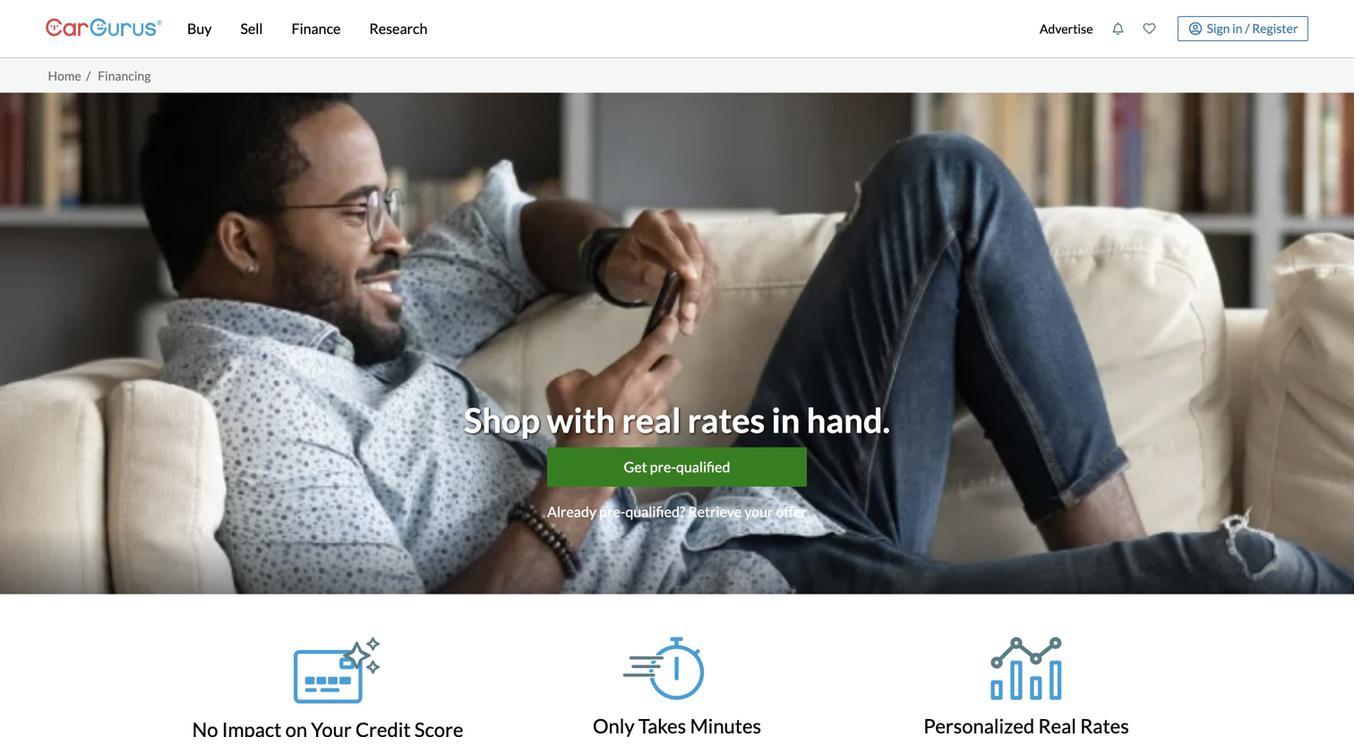 Task type: locate. For each thing, give the bounding box(es) containing it.
research button
[[355, 0, 442, 57]]

sell
[[240, 20, 263, 37]]

pre- right already
[[599, 503, 625, 520]]

menu bar containing buy
[[162, 0, 1030, 57]]

1 vertical spatial pre-
[[599, 503, 625, 520]]

/ left register
[[1245, 20, 1250, 36]]

menu bar
[[162, 0, 1030, 57]]

in right 'rates'
[[772, 399, 800, 440]]

get
[[624, 458, 647, 476]]

pre- for qualified
[[650, 458, 676, 476]]

/
[[1245, 20, 1250, 36], [86, 68, 91, 83]]

buy
[[187, 20, 212, 37]]

0 vertical spatial pre-
[[650, 458, 676, 476]]

menu
[[1030, 4, 1308, 54]]

0 horizontal spatial pre-
[[599, 503, 625, 520]]

home / financing
[[48, 68, 151, 83]]

pre- for qualified?
[[599, 503, 625, 520]]

pre- right get
[[650, 458, 676, 476]]

pre-
[[650, 458, 676, 476], [599, 503, 625, 520]]

1 horizontal spatial pre-
[[650, 458, 676, 476]]

1 horizontal spatial /
[[1245, 20, 1250, 36]]

get pre-qualified
[[624, 458, 730, 476]]

pre- inside already pre-qualified? retrieve your offer 'link'
[[599, 503, 625, 520]]

financing
[[98, 68, 151, 83]]

sign in / register link
[[1178, 16, 1308, 41]]

0 vertical spatial in
[[1232, 20, 1243, 36]]

research
[[369, 20, 428, 37]]

sell button
[[226, 0, 277, 57]]

0 vertical spatial /
[[1245, 20, 1250, 36]]

already
[[547, 503, 596, 520]]

get pre-qualified button
[[547, 447, 807, 487]]

/ inside sign in / register link
[[1245, 20, 1250, 36]]

in right sign
[[1232, 20, 1243, 36]]

qualified
[[676, 458, 730, 476]]

menu containing sign in / register
[[1030, 4, 1308, 54]]

shop with real rates in hand image
[[0, 93, 1354, 594]]

in
[[1232, 20, 1243, 36], [772, 399, 800, 440]]

open notifications image
[[1112, 22, 1124, 35]]

1 vertical spatial /
[[86, 68, 91, 83]]

shop with real rates in hand.
[[464, 399, 890, 440]]

already pre-qualified? retrieve your offer
[[547, 503, 807, 520]]

sign in / register
[[1207, 20, 1298, 36]]

0 horizontal spatial in
[[772, 399, 800, 440]]

/ right home
[[86, 68, 91, 83]]

pre- inside get pre-qualified button
[[650, 458, 676, 476]]



Task type: vqa. For each thing, say whether or not it's contained in the screenshot.
Trims
no



Task type: describe. For each thing, give the bounding box(es) containing it.
saved cars image
[[1143, 22, 1156, 35]]

your
[[744, 503, 773, 520]]

already pre-qualified? retrieve your offer link
[[547, 501, 807, 523]]

register
[[1252, 20, 1298, 36]]

1 vertical spatial in
[[772, 399, 800, 440]]

user icon image
[[1189, 22, 1202, 35]]

home
[[48, 68, 81, 83]]

shop
[[464, 399, 540, 440]]

hand.
[[807, 399, 890, 440]]

0 horizontal spatial /
[[86, 68, 91, 83]]

real
[[622, 399, 681, 440]]

1 horizontal spatial in
[[1232, 20, 1243, 36]]

advertise link
[[1030, 4, 1102, 54]]

sign
[[1207, 20, 1230, 36]]

cargurus logo homepage link link
[[46, 3, 162, 54]]

finance
[[292, 20, 341, 37]]

finance button
[[277, 0, 355, 57]]

advertise
[[1040, 21, 1093, 36]]

offer
[[776, 503, 807, 520]]

qualified?
[[625, 503, 685, 520]]

cargurus logo homepage link image
[[46, 3, 162, 54]]

home link
[[48, 68, 81, 83]]

with
[[547, 399, 615, 440]]

rates
[[688, 399, 765, 440]]

buy button
[[173, 0, 226, 57]]

retrieve
[[688, 503, 742, 520]]



